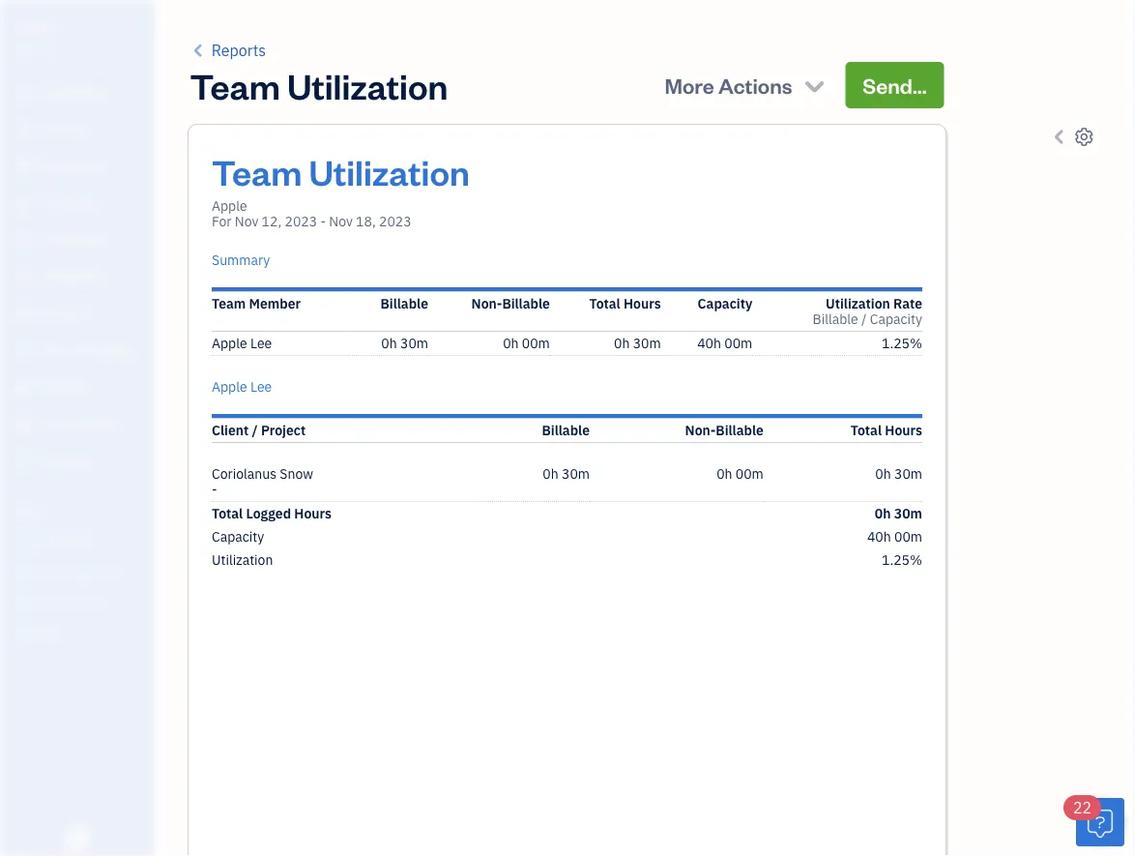 Task type: locate. For each thing, give the bounding box(es) containing it.
actions
[[719, 71, 793, 99]]

client
[[212, 421, 249, 439]]

apple down the team member
[[212, 334, 247, 352]]

1 horizontal spatial total hours
[[851, 421, 923, 439]]

more
[[665, 71, 715, 99]]

0 vertical spatial %
[[910, 334, 923, 352]]

apple lee
[[212, 334, 272, 352], [212, 378, 272, 396]]

1 horizontal spatial 0h 00m
[[717, 465, 764, 483]]

total
[[590, 295, 621, 312], [851, 421, 882, 439], [212, 504, 243, 522]]

nov
[[235, 212, 259, 230], [329, 212, 353, 230]]

utilization rate billable / capacity
[[813, 295, 923, 328]]

0 horizontal spatial -
[[212, 480, 217, 498]]

total logged hours
[[212, 504, 332, 522]]

1 apple lee from the top
[[212, 334, 272, 352]]

non-billable for team member
[[472, 295, 550, 312]]

1 horizontal spatial nov
[[329, 212, 353, 230]]

project image
[[13, 305, 36, 324]]

1 vertical spatial non-billable
[[685, 421, 764, 439]]

/ inside utilization rate billable / capacity
[[862, 310, 867, 328]]

1.25
[[882, 334, 910, 352], [882, 551, 910, 569]]

0 vertical spatial total
[[590, 295, 621, 312]]

0h 30m for total logged hours
[[875, 504, 923, 522]]

1 vertical spatial team
[[212, 148, 302, 194]]

billable inside utilization rate billable / capacity
[[813, 310, 859, 328]]

snow
[[280, 465, 313, 483]]

30m for coriolanus snow
[[562, 465, 590, 483]]

/
[[862, 310, 867, 328], [252, 421, 258, 439]]

non- for client / project
[[685, 421, 716, 439]]

non-billable
[[472, 295, 550, 312], [685, 421, 764, 439]]

1 horizontal spatial 2023
[[379, 212, 412, 230]]

1 horizontal spatial 40h 00m
[[868, 528, 923, 546]]

1 vertical spatial lee
[[251, 378, 272, 396]]

1 horizontal spatial /
[[862, 310, 867, 328]]

non-billable for client / project
[[685, 421, 764, 439]]

apple up owner on the left top
[[15, 17, 57, 37]]

1 vertical spatial %
[[910, 551, 923, 569]]

2 horizontal spatial hours
[[885, 421, 923, 439]]

team members image
[[15, 532, 149, 547]]

0 horizontal spatial total hours
[[590, 295, 661, 312]]

- down client
[[212, 480, 217, 498]]

0 vertical spatial lee
[[251, 334, 272, 352]]

0 horizontal spatial non-billable
[[472, 295, 550, 312]]

apple inside team utilization apple for nov 12, 2023 - nov 18, 2023
[[212, 197, 247, 215]]

chevronleft image
[[190, 39, 208, 62]]

0 horizontal spatial nov
[[235, 212, 259, 230]]

0 horizontal spatial total
[[212, 504, 243, 522]]

/ right client
[[252, 421, 258, 439]]

non-
[[472, 295, 502, 312], [685, 421, 716, 439]]

- left 18,
[[321, 212, 326, 230]]

more actions button
[[655, 62, 838, 108]]

summary
[[212, 251, 270, 269]]

estimate image
[[13, 158, 36, 177]]

1 vertical spatial total
[[851, 421, 882, 439]]

team utilization
[[190, 62, 448, 108]]

0 horizontal spatial 0h 00m
[[503, 334, 550, 352]]

team down reports
[[190, 62, 280, 108]]

apple
[[15, 17, 57, 37], [212, 197, 247, 215], [212, 334, 247, 352], [212, 378, 247, 396]]

0h 00m
[[503, 334, 550, 352], [717, 465, 764, 483]]

0 vertical spatial 0h 00m
[[503, 334, 550, 352]]

settings image
[[15, 625, 149, 640]]

lee down the team member
[[251, 334, 272, 352]]

0h
[[381, 334, 397, 352], [503, 334, 519, 352], [614, 334, 630, 352], [543, 465, 559, 483], [717, 465, 733, 483], [876, 465, 891, 483], [875, 504, 891, 522]]

1 vertical spatial hours
[[885, 421, 923, 439]]

1 horizontal spatial non-
[[685, 421, 716, 439]]

team
[[190, 62, 280, 108], [212, 148, 302, 194], [212, 295, 246, 312]]

apple lee down the team member
[[212, 334, 272, 352]]

0 vertical spatial 1.25 %
[[882, 334, 923, 352]]

0 vertical spatial total hours
[[590, 295, 661, 312]]

- inside team utilization apple for nov 12, 2023 - nov 18, 2023
[[321, 212, 326, 230]]

0 vertical spatial 40h
[[698, 334, 722, 352]]

2 horizontal spatial total
[[851, 421, 882, 439]]

items and services image
[[15, 563, 149, 578]]

2 vertical spatial hours
[[294, 504, 332, 522]]

22
[[1074, 797, 1092, 818]]

capacity
[[698, 295, 753, 312], [870, 310, 923, 328], [212, 528, 264, 546]]

total hours
[[590, 295, 661, 312], [851, 421, 923, 439]]

0 vertical spatial apple lee
[[212, 334, 272, 352]]

total for client / project
[[851, 421, 882, 439]]

1 vertical spatial /
[[252, 421, 258, 439]]

1 horizontal spatial -
[[321, 212, 326, 230]]

team down summary
[[212, 295, 246, 312]]

- inside coriolanus snow -
[[212, 480, 217, 498]]

utilization inside utilization rate billable / capacity
[[826, 295, 891, 312]]

40h
[[698, 334, 722, 352], [868, 528, 891, 546]]

apps image
[[15, 501, 149, 517]]

1 nov from the left
[[235, 212, 259, 230]]

money image
[[13, 378, 36, 398]]

30m for apple
[[400, 334, 428, 352]]

apple left 12, on the left of page
[[212, 197, 247, 215]]

2 % from the top
[[910, 551, 923, 569]]

1 horizontal spatial 40h
[[868, 528, 891, 546]]

team for team utilization apple for nov 12, 2023 - nov 18, 2023
[[212, 148, 302, 194]]

team inside team utilization apple for nov 12, 2023 - nov 18, 2023
[[212, 148, 302, 194]]

utilization
[[287, 62, 448, 108], [309, 148, 470, 194], [826, 295, 891, 312], [212, 551, 273, 569]]

total hours for team member
[[590, 295, 661, 312]]

2 horizontal spatial capacity
[[870, 310, 923, 328]]

00m
[[522, 334, 550, 352], [725, 334, 753, 352], [736, 465, 764, 483], [895, 528, 923, 546]]

22 button
[[1064, 795, 1125, 846]]

team up 12, on the left of page
[[212, 148, 302, 194]]

team for team member
[[212, 295, 246, 312]]

2023
[[285, 212, 317, 230], [379, 212, 412, 230]]

30m for total logged hours
[[894, 504, 923, 522]]

1 horizontal spatial total
[[590, 295, 621, 312]]

0 horizontal spatial 40h 00m
[[698, 334, 753, 352]]

0 vertical spatial team
[[190, 62, 280, 108]]

1 vertical spatial 0h 00m
[[717, 465, 764, 483]]

12,
[[262, 212, 282, 230]]

2 vertical spatial total
[[212, 504, 243, 522]]

0h 30m
[[381, 334, 428, 352], [614, 334, 661, 352], [543, 465, 590, 483], [876, 465, 923, 483], [875, 504, 923, 522]]

owner
[[15, 39, 51, 54]]

0 horizontal spatial capacity
[[212, 528, 264, 546]]

0 vertical spatial non-
[[472, 295, 502, 312]]

hours
[[624, 295, 661, 312], [885, 421, 923, 439], [294, 504, 332, 522]]

nov right for
[[235, 212, 259, 230]]

30m
[[400, 334, 428, 352], [633, 334, 661, 352], [562, 465, 590, 483], [895, 465, 923, 483], [894, 504, 923, 522]]

timer image
[[13, 341, 36, 361]]

1 vertical spatial 40h
[[868, 528, 891, 546]]

-
[[321, 212, 326, 230], [212, 480, 217, 498]]

team member
[[212, 295, 301, 312]]

lee up client / project
[[251, 378, 272, 396]]

report image
[[13, 452, 36, 471]]

freshbooks image
[[62, 825, 93, 848]]

team for team utilization
[[190, 62, 280, 108]]

lee
[[251, 334, 272, 352], [251, 378, 272, 396]]

0 vertical spatial 1.25
[[882, 334, 910, 352]]

billable
[[381, 295, 428, 312], [502, 295, 550, 312], [813, 310, 859, 328], [542, 421, 590, 439], [716, 421, 764, 439]]

1 vertical spatial apple lee
[[212, 378, 272, 396]]

expense image
[[13, 268, 36, 287]]

1 vertical spatial -
[[212, 480, 217, 498]]

2023 right 18,
[[379, 212, 412, 230]]

client image
[[13, 121, 36, 140]]

0h 30m for apple
[[381, 334, 428, 352]]

main element
[[0, 0, 203, 856]]

send… button
[[846, 62, 945, 108]]

0 horizontal spatial non-
[[472, 295, 502, 312]]

chart image
[[13, 415, 36, 434]]

0 horizontal spatial /
[[252, 421, 258, 439]]

apple lee up client
[[212, 378, 272, 396]]

0 vertical spatial 40h 00m
[[698, 334, 753, 352]]

0 vertical spatial hours
[[624, 295, 661, 312]]

1 horizontal spatial non-billable
[[685, 421, 764, 439]]

0 horizontal spatial 2023
[[285, 212, 317, 230]]

2023 right 12, on the left of page
[[285, 212, 317, 230]]

0 vertical spatial /
[[862, 310, 867, 328]]

1 % from the top
[[910, 334, 923, 352]]

0 vertical spatial non-billable
[[472, 295, 550, 312]]

0 horizontal spatial 40h
[[698, 334, 722, 352]]

reports button
[[190, 39, 266, 62]]

18,
[[356, 212, 376, 230]]

1 vertical spatial total hours
[[851, 421, 923, 439]]

0 vertical spatial -
[[321, 212, 326, 230]]

1 vertical spatial non-
[[685, 421, 716, 439]]

0h 30m for coriolanus snow
[[543, 465, 590, 483]]

1 horizontal spatial capacity
[[698, 295, 753, 312]]

1.25 %
[[882, 334, 923, 352], [882, 551, 923, 569]]

2 vertical spatial team
[[212, 295, 246, 312]]

%
[[910, 334, 923, 352], [910, 551, 923, 569]]

project
[[261, 421, 306, 439]]

1 horizontal spatial hours
[[624, 295, 661, 312]]

/ left "rate" at the top right of page
[[862, 310, 867, 328]]

40h 00m
[[698, 334, 753, 352], [868, 528, 923, 546]]

apple up client
[[212, 378, 247, 396]]

nov left 18,
[[329, 212, 353, 230]]



Task type: describe. For each thing, give the bounding box(es) containing it.
client / project
[[212, 421, 306, 439]]

total hours for client / project
[[851, 421, 923, 439]]

hours for team member
[[624, 295, 661, 312]]

capacity inside utilization rate billable / capacity
[[870, 310, 923, 328]]

logged
[[246, 504, 291, 522]]

invoice image
[[13, 194, 36, 214]]

apple owner
[[15, 17, 57, 54]]

more actions
[[665, 71, 793, 99]]

1 vertical spatial 40h 00m
[[868, 528, 923, 546]]

1 vertical spatial 1.25
[[882, 551, 910, 569]]

for
[[212, 212, 232, 230]]

chevronleft image
[[1050, 125, 1070, 148]]

payment image
[[13, 231, 36, 251]]

2 lee from the top
[[251, 378, 272, 396]]

bank connections image
[[15, 594, 149, 609]]

2 apple lee from the top
[[212, 378, 272, 396]]

1 vertical spatial 1.25 %
[[882, 551, 923, 569]]

2 2023 from the left
[[379, 212, 412, 230]]

1 2023 from the left
[[285, 212, 317, 230]]

0h 00m for snow
[[717, 465, 764, 483]]

rate
[[894, 295, 923, 312]]

send…
[[863, 71, 927, 99]]

0h 00m for lee
[[503, 334, 550, 352]]

utilization inside team utilization apple for nov 12, 2023 - nov 18, 2023
[[309, 148, 470, 194]]

resource center badge image
[[1077, 798, 1125, 846]]

apple inside main element
[[15, 17, 57, 37]]

2 nov from the left
[[329, 212, 353, 230]]

chevrondown image
[[802, 72, 828, 99]]

total for team member
[[590, 295, 621, 312]]

settingscog image
[[1075, 125, 1095, 148]]

coriolanus
[[212, 465, 277, 483]]

0 horizontal spatial hours
[[294, 504, 332, 522]]

team utilization apple for nov 12, 2023 - nov 18, 2023
[[212, 148, 470, 230]]

dashboard image
[[13, 84, 36, 103]]

non- for team member
[[472, 295, 502, 312]]

coriolanus snow -
[[212, 465, 313, 498]]

hours for client / project
[[885, 421, 923, 439]]

reports
[[212, 40, 266, 60]]

member
[[249, 295, 301, 312]]

1 lee from the top
[[251, 334, 272, 352]]



Task type: vqa. For each thing, say whether or not it's contained in the screenshot.
ITEMS AND SERVICES
no



